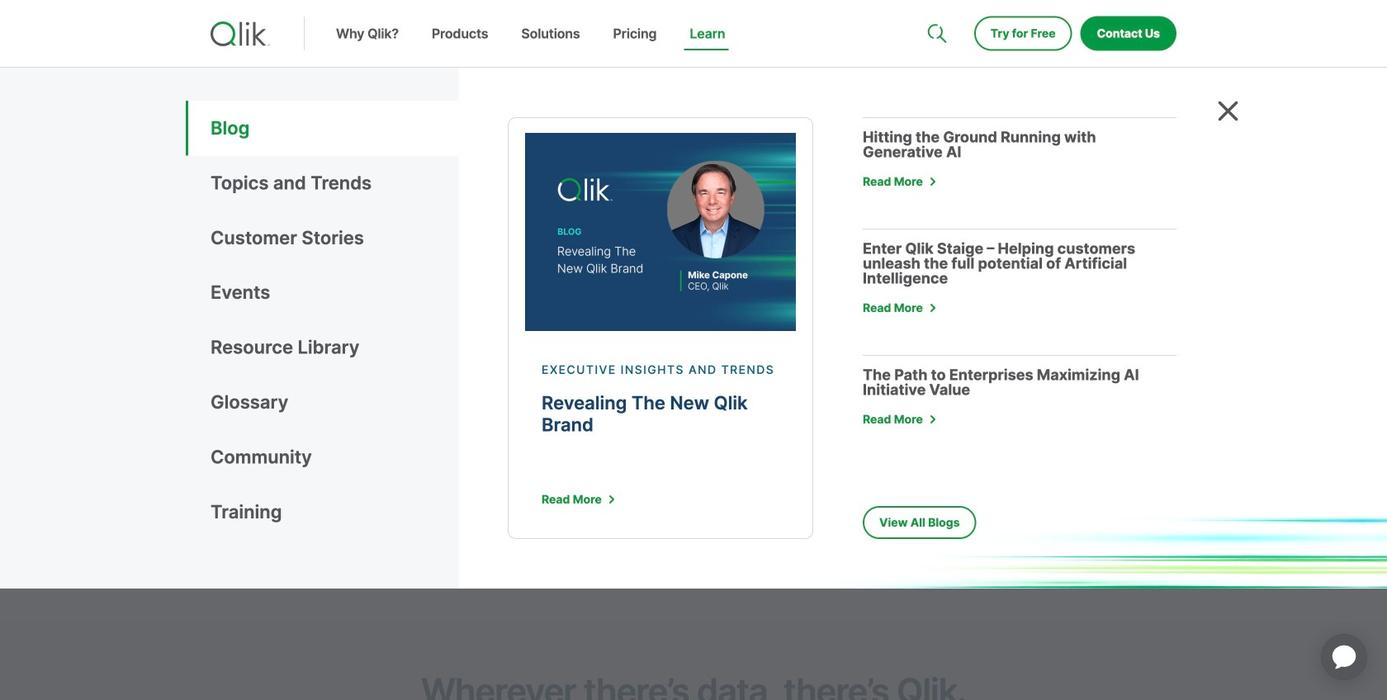 Task type: locate. For each thing, give the bounding box(es) containing it.
application
[[1302, 615, 1388, 700]]

support image
[[929, 0, 942, 13]]



Task type: describe. For each thing, give the bounding box(es) containing it.
login image
[[1124, 0, 1138, 13]]

qlik image
[[211, 21, 270, 46]]

close search image
[[1218, 101, 1239, 121]]

headshot of mike capone, ceo, qlik and the text "revealing the new qlik brand" image
[[525, 133, 796, 331]]



Task type: vqa. For each thing, say whether or not it's contained in the screenshot.
Headshot of Mike Capone, CEO, Qlik and the text "Revealing the New Qlik Brand" IMAGE
yes



